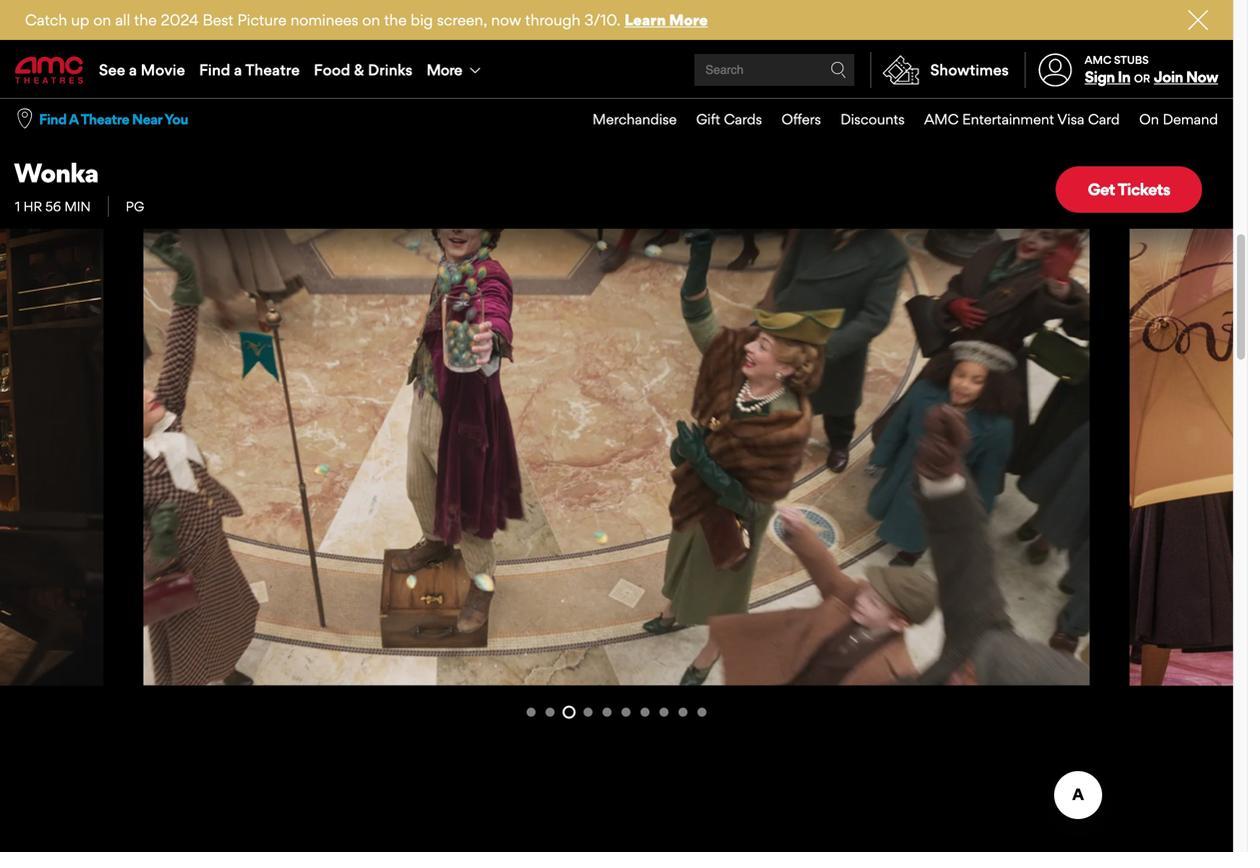 Task type: describe. For each thing, give the bounding box(es) containing it.
now
[[491, 10, 521, 29]]

find a theatre
[[199, 60, 300, 79]]

menu containing merchandise
[[573, 99, 1218, 140]]

screen,
[[437, 10, 487, 29]]

find for find a theatre
[[199, 60, 230, 79]]

offers link
[[762, 99, 821, 140]]

near
[[132, 111, 162, 128]]

catch up on all the 2024 best picture nominees on the big screen, now through 3/10. learn more
[[25, 10, 708, 29]]

picture
[[237, 10, 287, 29]]

learn
[[625, 10, 666, 29]]

see a movie
[[99, 60, 185, 79]]

more inside button
[[427, 60, 462, 79]]

find a theatre near you button
[[39, 110, 188, 129]]

card
[[1088, 111, 1120, 128]]

submit search icon image
[[831, 62, 847, 78]]

get
[[1088, 179, 1115, 199]]

theatre for a
[[81, 111, 129, 128]]

december 18th, 2023
[[462, 17, 601, 34]]

join now button
[[1154, 68, 1218, 86]]

see
[[99, 60, 125, 79]]

user profile image
[[1028, 53, 1084, 87]]

discounts link
[[821, 99, 905, 140]]

big
[[411, 10, 433, 29]]

nominees
[[291, 10, 358, 29]]

1 on from the left
[[93, 10, 111, 29]]

18th,
[[532, 17, 563, 34]]

gift cards
[[696, 111, 762, 128]]

demand
[[1163, 111, 1218, 128]]

min
[[64, 198, 91, 214]]

search the AMC website text field
[[703, 62, 831, 77]]

2023 for december 18th, 2023
[[567, 17, 601, 34]]

now
[[1186, 68, 1218, 86]]

or
[[1134, 72, 1151, 85]]

movie
[[141, 60, 185, 79]]

get tickets link
[[1056, 166, 1203, 213]]

offers
[[782, 111, 821, 128]]

all
[[115, 10, 130, 29]]

find for find a theatre near you
[[39, 111, 66, 128]]

tickets
[[1118, 179, 1171, 199]]

join
[[1154, 68, 1183, 86]]

on demand link
[[1120, 99, 1218, 140]]

wonka
[[14, 157, 98, 189]]

merchandise
[[593, 111, 677, 128]]

&
[[354, 60, 364, 79]]

visa
[[1058, 111, 1085, 128]]

hr
[[23, 198, 42, 214]]

in
[[1118, 68, 1131, 86]]

you
[[164, 111, 188, 128]]

through
[[525, 10, 581, 29]]

sign
[[1085, 68, 1115, 86]]

drinks
[[368, 60, 413, 79]]

december for december 18th, 2023
[[462, 17, 529, 34]]

menu containing more
[[0, 42, 1233, 98]]

get tickets
[[1088, 179, 1171, 199]]

december 19th, 2023 link
[[23, 0, 408, 53]]

2023 for december 19th, 2023
[[166, 17, 200, 34]]

learn more link
[[625, 10, 708, 29]]



Task type: locate. For each thing, give the bounding box(es) containing it.
amc for visa
[[925, 111, 959, 128]]

2023 left best
[[166, 17, 200, 34]]

best
[[203, 10, 234, 29]]

1 horizontal spatial theatre
[[245, 60, 300, 79]]

up
[[71, 10, 89, 29]]

1 vertical spatial amc
[[925, 111, 959, 128]]

amc entertainment visa card link
[[905, 99, 1120, 140]]

2 a from the left
[[234, 60, 242, 79]]

0 horizontal spatial find
[[39, 111, 66, 128]]

amc stubs sign in or join now
[[1085, 53, 1218, 86]]

2023
[[166, 17, 200, 34], [567, 17, 601, 34]]

stubs
[[1114, 53, 1149, 66]]

december
[[61, 17, 128, 34], [462, 17, 529, 34]]

find a theatre near you
[[39, 111, 188, 128]]

a right 'see'
[[129, 60, 137, 79]]

menu
[[0, 42, 1233, 98], [573, 99, 1218, 140]]

find left the a
[[39, 111, 66, 128]]

1 horizontal spatial the
[[384, 10, 407, 29]]

food & drinks
[[314, 60, 413, 79]]

0 horizontal spatial 2023
[[166, 17, 200, 34]]

on demand
[[1140, 111, 1218, 128]]

showtimes link
[[871, 52, 1009, 88]]

the left 'big' at the top of the page
[[384, 10, 407, 29]]

0 horizontal spatial december
[[61, 17, 128, 34]]

1 horizontal spatial on
[[362, 10, 380, 29]]

food & drinks link
[[307, 42, 420, 98]]

gift
[[696, 111, 721, 128]]

december 18th, 2023 link
[[424, 0, 809, 53]]

showtimes image
[[872, 52, 931, 88]]

merchandise link
[[573, 99, 677, 140]]

on left the all
[[93, 10, 111, 29]]

pg
[[126, 198, 144, 214]]

amc
[[1085, 53, 1112, 66], [925, 111, 959, 128]]

1
[[15, 198, 20, 214]]

1 a from the left
[[129, 60, 137, 79]]

0 vertical spatial theatre
[[245, 60, 300, 79]]

theatre for a
[[245, 60, 300, 79]]

a
[[129, 60, 137, 79], [234, 60, 242, 79]]

theatre right the a
[[81, 111, 129, 128]]

1 hr 56 min
[[15, 198, 91, 214]]

more button
[[420, 42, 492, 98]]

a down 'december 19th, 2023' link
[[234, 60, 242, 79]]

sign in or join amc stubs element
[[1025, 42, 1218, 98]]

more
[[669, 10, 708, 29], [427, 60, 462, 79]]

1 vertical spatial menu
[[573, 99, 1218, 140]]

amc logo image
[[15, 56, 85, 84], [15, 56, 85, 84]]

menu down showtimes image
[[573, 99, 1218, 140]]

1 horizontal spatial find
[[199, 60, 230, 79]]

theatre down picture
[[245, 60, 300, 79]]

0 horizontal spatial on
[[93, 10, 111, 29]]

2 the from the left
[[384, 10, 407, 29]]

1 horizontal spatial amc
[[1085, 53, 1112, 66]]

the right the all
[[134, 10, 157, 29]]

find a theatre link
[[192, 42, 307, 98]]

2 2023 from the left
[[567, 17, 601, 34]]

on
[[93, 10, 111, 29], [362, 10, 380, 29]]

amc inside "link"
[[925, 111, 959, 128]]

cookie consent banner dialog
[[0, 776, 1233, 853]]

december 19th, 2023
[[61, 17, 200, 34]]

0 vertical spatial amc
[[1085, 53, 1112, 66]]

gift cards link
[[677, 99, 762, 140]]

food
[[314, 60, 350, 79]]

amc for sign
[[1085, 53, 1112, 66]]

more down screen, in the top left of the page
[[427, 60, 462, 79]]

19th,
[[131, 17, 162, 34]]

theatre
[[245, 60, 300, 79], [81, 111, 129, 128]]

0 horizontal spatial theatre
[[81, 111, 129, 128]]

see a movie link
[[92, 42, 192, 98]]

amc entertainment visa card
[[925, 111, 1120, 128]]

on right nominees
[[362, 10, 380, 29]]

1 horizontal spatial more
[[669, 10, 708, 29]]

december left 18th, on the left top of the page
[[462, 17, 529, 34]]

amc down showtimes link
[[925, 111, 959, 128]]

56
[[45, 198, 61, 214]]

1 horizontal spatial a
[[234, 60, 242, 79]]

find inside "button"
[[39, 111, 66, 128]]

a for movie
[[129, 60, 137, 79]]

0 vertical spatial more
[[669, 10, 708, 29]]

amc up sign
[[1085, 53, 1112, 66]]

find
[[199, 60, 230, 79], [39, 111, 66, 128]]

december up 'see'
[[61, 17, 128, 34]]

theatre inside "button"
[[81, 111, 129, 128]]

showtimes
[[931, 60, 1009, 79]]

0 horizontal spatial amc
[[925, 111, 959, 128]]

the
[[134, 10, 157, 29], [384, 10, 407, 29]]

a
[[69, 111, 78, 128]]

0 horizontal spatial a
[[129, 60, 137, 79]]

3/10.
[[585, 10, 621, 29]]

2024
[[161, 10, 199, 29]]

sign in button
[[1085, 68, 1131, 86]]

2 december from the left
[[462, 17, 529, 34]]

cards
[[724, 111, 762, 128]]

entertainment
[[963, 111, 1055, 128]]

find down 'december 19th, 2023' link
[[199, 60, 230, 79]]

0 horizontal spatial the
[[134, 10, 157, 29]]

a for theatre
[[234, 60, 242, 79]]

1 the from the left
[[134, 10, 157, 29]]

0 horizontal spatial more
[[427, 60, 462, 79]]

1 vertical spatial more
[[427, 60, 462, 79]]

2 on from the left
[[362, 10, 380, 29]]

0 vertical spatial menu
[[0, 42, 1233, 98]]

1 december from the left
[[61, 17, 128, 34]]

1 horizontal spatial december
[[462, 17, 529, 34]]

0 vertical spatial find
[[199, 60, 230, 79]]

theatre inside menu
[[245, 60, 300, 79]]

catch
[[25, 10, 67, 29]]

menu up merchandise link
[[0, 42, 1233, 98]]

1 vertical spatial theatre
[[81, 111, 129, 128]]

1 2023 from the left
[[166, 17, 200, 34]]

1 horizontal spatial 2023
[[567, 17, 601, 34]]

december for december 19th, 2023
[[61, 17, 128, 34]]

on
[[1140, 111, 1159, 128]]

more right learn at the top of the page
[[669, 10, 708, 29]]

2023 right 18th, on the left top of the page
[[567, 17, 601, 34]]

1 vertical spatial find
[[39, 111, 66, 128]]

amc inside amc stubs sign in or join now
[[1085, 53, 1112, 66]]

discounts
[[841, 111, 905, 128]]



Task type: vqa. For each thing, say whether or not it's contained in the screenshot.
Get
yes



